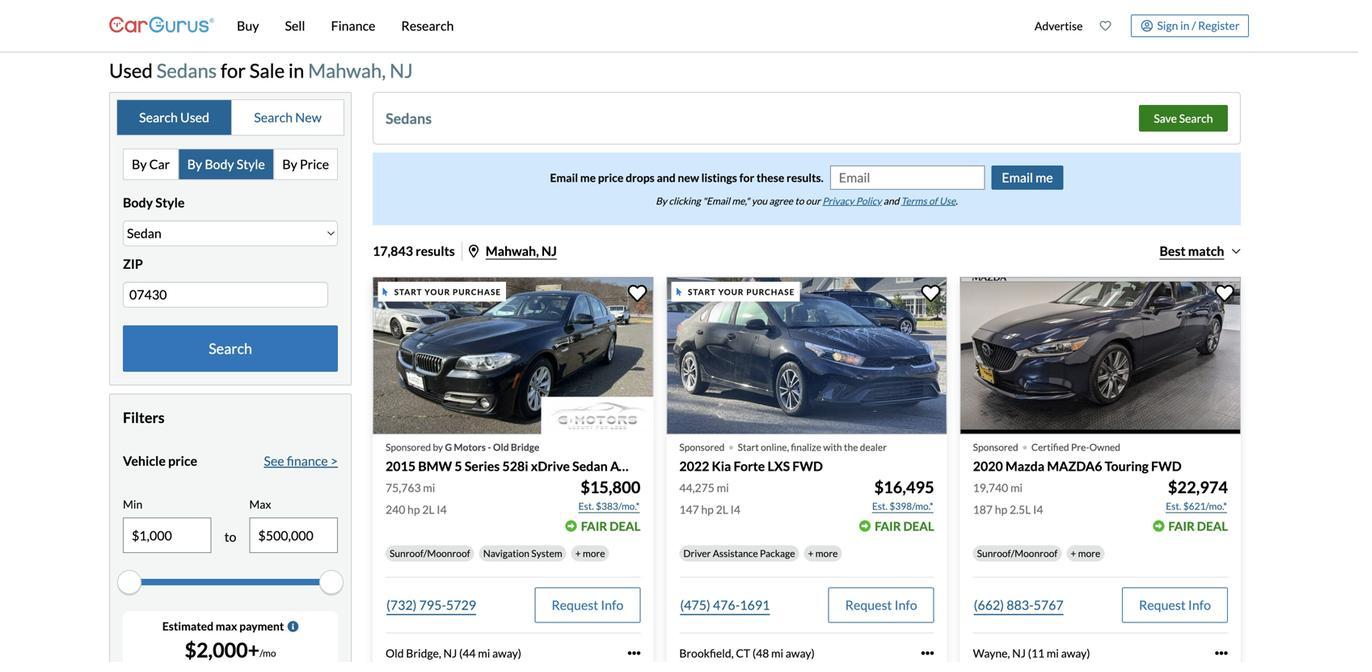 Task type: locate. For each thing, give the bounding box(es) containing it.
1 horizontal spatial info
[[895, 598, 917, 614]]

you
[[752, 195, 767, 207]]

2 horizontal spatial + more
[[1071, 548, 1101, 560]]

finance button
[[318, 0, 388, 52]]

est. down $16,495
[[872, 501, 888, 512]]

0 horizontal spatial fair
[[581, 519, 607, 534]]

0 horizontal spatial request info button
[[535, 588, 641, 624]]

0 horizontal spatial +
[[575, 548, 581, 560]]

1 est. from the left
[[578, 501, 594, 512]]

navigation
[[483, 548, 530, 560]]

mi inside 44,275 mi 147 hp 2l i4
[[717, 481, 729, 495]]

1 vertical spatial in
[[288, 59, 304, 82]]

2 mouse pointer image from the left
[[677, 288, 682, 296]]

me,"
[[732, 195, 750, 207]]

aurora black pearl 2022 kia forte lxs fwd sedan front-wheel drive automatic image
[[666, 277, 947, 435]]

hp inside the 75,763 mi 240 hp 2l i4
[[408, 503, 420, 517]]

start for ·
[[688, 287, 716, 297]]

body inside by body style tab
[[205, 156, 234, 172]]

1 horizontal spatial purchase
[[746, 287, 795, 297]]

mi inside 19,740 mi 187 hp 2.5l i4
[[1011, 481, 1023, 495]]

mouse pointer image
[[383, 288, 388, 296], [677, 288, 682, 296]]

by
[[132, 156, 147, 172], [187, 156, 202, 172], [282, 156, 297, 172], [656, 195, 667, 207]]

est. down $22,974
[[1166, 501, 1181, 512]]

1 horizontal spatial body
[[205, 156, 234, 172]]

mazda6
[[1047, 459, 1102, 475]]

1 fair deal from the left
[[581, 519, 641, 534]]

i4
[[437, 503, 447, 517], [731, 503, 741, 517], [1033, 503, 1043, 517]]

sponsored inside sponsored · start online, finalize with the dealer 2022 kia forte lxs fwd
[[679, 442, 725, 454]]

fair for $16,495
[[875, 519, 901, 534]]

search used
[[139, 109, 209, 125]]

sunroof/moonroof up (732) 795-5729
[[390, 548, 470, 560]]

3 request info button from the left
[[1122, 588, 1228, 624]]

1 your from the left
[[425, 287, 450, 297]]

request info for $22,974
[[1139, 598, 1211, 614]]

· right "2022"
[[728, 432, 735, 461]]

1 horizontal spatial sunroof/moonroof
[[977, 548, 1058, 560]]

2l inside 44,275 mi 147 hp 2l i4
[[716, 503, 728, 517]]

est. for $16,495
[[872, 501, 888, 512]]

0 horizontal spatial request info
[[552, 598, 624, 614]]

search inside button
[[209, 340, 252, 358]]

3 sponsored from the left
[[973, 442, 1018, 454]]

2 · from the left
[[1022, 432, 1028, 461]]

black 2015 bmw 5 series 528i xdrive sedan awd sedan all-wheel drive 8-speed automatic image
[[373, 277, 654, 435]]

me
[[1036, 170, 1053, 185], [580, 171, 596, 185]]

2 hp from the left
[[701, 503, 714, 517]]

0 horizontal spatial more
[[583, 548, 605, 560]]

1 horizontal spatial + more
[[808, 548, 838, 560]]

2 fwd from the left
[[1151, 459, 1182, 475]]

0 horizontal spatial request
[[552, 598, 598, 614]]

fair down est. $383/mo.* button
[[581, 519, 607, 534]]

by body style
[[187, 156, 265, 172]]

0 horizontal spatial purchase
[[453, 287, 501, 297]]

2 request info button from the left
[[828, 588, 934, 624]]

$398/mo.*
[[890, 501, 934, 512]]

Email email field
[[831, 166, 984, 189]]

menu containing sign in / register
[[1026, 3, 1249, 49]]

2 away) from the left
[[786, 647, 815, 661]]

0 horizontal spatial body
[[123, 195, 153, 210]]

3 fair from the left
[[1169, 519, 1195, 534]]

0 vertical spatial old
[[493, 442, 509, 454]]

listings
[[701, 171, 737, 185]]

style left by price
[[237, 156, 265, 172]]

i4 inside the 75,763 mi 240 hp 2l i4
[[437, 503, 447, 517]]

0 horizontal spatial fair deal
[[581, 519, 641, 534]]

3 + more from the left
[[1071, 548, 1101, 560]]

zip
[[123, 256, 143, 272]]

fair down est. $398/mo.* button
[[875, 519, 901, 534]]

2 horizontal spatial hp
[[995, 503, 1008, 517]]

search for search
[[209, 340, 252, 358]]

1 horizontal spatial request info
[[845, 598, 917, 614]]

0 horizontal spatial email
[[550, 171, 578, 185]]

research
[[401, 18, 454, 34]]

2 horizontal spatial +
[[1071, 548, 1076, 560]]

3 request from the left
[[1139, 598, 1186, 614]]

in right sale
[[288, 59, 304, 82]]

0 horizontal spatial 2l
[[422, 503, 435, 517]]

finance
[[331, 18, 375, 34]]

away) right (11
[[1061, 647, 1090, 661]]

2 info from the left
[[895, 598, 917, 614]]

start inside sponsored · start online, finalize with the dealer 2022 kia forte lxs fwd
[[738, 442, 759, 454]]

fair deal down est. $383/mo.* button
[[581, 519, 641, 534]]

purchase for g motors - old bridge
[[453, 287, 501, 297]]

hp right 187
[[995, 503, 1008, 517]]

3 est. from the left
[[1166, 501, 1181, 512]]

0 horizontal spatial in
[[288, 59, 304, 82]]

old inside sponsored by g motors - old bridge 2015 bmw 5 series 528i xdrive sedan awd
[[493, 442, 509, 454]]

2l right the 240
[[422, 503, 435, 517]]

2 2l from the left
[[716, 503, 728, 517]]

2 request info from the left
[[845, 598, 917, 614]]

0 horizontal spatial old
[[386, 647, 404, 661]]

these
[[757, 171, 784, 185]]

more for $16,495
[[816, 548, 838, 560]]

search used tab
[[117, 100, 232, 135]]

0 horizontal spatial mouse pointer image
[[383, 288, 388, 296]]

by left clicking
[[656, 195, 667, 207]]

2 + more from the left
[[808, 548, 838, 560]]

est. inside $16,495 est. $398/mo.*
[[872, 501, 888, 512]]

2 horizontal spatial start
[[738, 442, 759, 454]]

fwd inside sponsored · start online, finalize with the dealer 2022 kia forte lxs fwd
[[792, 459, 823, 475]]

1 horizontal spatial fair deal
[[875, 519, 934, 534]]

g motors - old bridge image
[[541, 397, 654, 435]]

2 ellipsis h image from the left
[[921, 648, 934, 661]]

0 horizontal spatial mahwah,
[[308, 59, 386, 82]]

1 ellipsis h image from the left
[[628, 648, 641, 661]]

2 horizontal spatial i4
[[1033, 503, 1043, 517]]

19,740
[[973, 481, 1008, 495]]

price
[[300, 156, 329, 172]]

deal down $398/mo.*
[[903, 519, 934, 534]]

see finance > link
[[264, 452, 338, 471]]

0 horizontal spatial used
[[109, 59, 153, 82]]

0 horizontal spatial price
[[168, 453, 197, 469]]

more
[[583, 548, 605, 560], [816, 548, 838, 560], [1078, 548, 1101, 560]]

hp right the 240
[[408, 503, 420, 517]]

1 horizontal spatial +
[[808, 548, 814, 560]]

by left the price
[[282, 156, 297, 172]]

2l inside the 75,763 mi 240 hp 2l i4
[[422, 503, 435, 517]]

(732) 795-5729 button
[[386, 588, 477, 624]]

0 horizontal spatial info
[[601, 598, 624, 614]]

2 horizontal spatial sponsored
[[973, 442, 1018, 454]]

2 horizontal spatial fair deal
[[1169, 519, 1228, 534]]

email me price drops and new listings for these results.
[[550, 171, 824, 185]]

3 i4 from the left
[[1033, 503, 1043, 517]]

lxs
[[768, 459, 790, 475]]

request info
[[552, 598, 624, 614], [845, 598, 917, 614], [1139, 598, 1211, 614]]

deal down $621/mo.* on the bottom of page
[[1197, 519, 1228, 534]]

used down cargurus logo homepage link link
[[109, 59, 153, 82]]

search new
[[254, 109, 322, 125]]

for
[[221, 59, 246, 82], [739, 171, 754, 185]]

1 horizontal spatial fwd
[[1151, 459, 1182, 475]]

est. $398/mo.* button
[[871, 499, 934, 515]]

max
[[216, 620, 237, 634]]

search inside button
[[1179, 111, 1213, 125]]

1 sunroof/moonroof from the left
[[390, 548, 470, 560]]

1 vertical spatial mahwah,
[[486, 243, 539, 259]]

in left /
[[1180, 18, 1190, 32]]

1 start your purchase from the left
[[394, 287, 501, 297]]

deal for $22,974
[[1197, 519, 1228, 534]]

· inside sponsored · start online, finalize with the dealer 2022 kia forte lxs fwd
[[728, 432, 735, 461]]

19,740 mi 187 hp 2.5l i4
[[973, 481, 1043, 517]]

1 horizontal spatial est.
[[872, 501, 888, 512]]

search new tab
[[232, 100, 344, 135]]

(662)
[[974, 598, 1004, 614]]

by right car
[[187, 156, 202, 172]]

1 i4 from the left
[[437, 503, 447, 517]]

0 horizontal spatial est.
[[578, 501, 594, 512]]

1 request info from the left
[[552, 598, 624, 614]]

2 horizontal spatial fair
[[1169, 519, 1195, 534]]

hp right 147
[[701, 503, 714, 517]]

est. down the $15,800
[[578, 501, 594, 512]]

1 deal from the left
[[610, 519, 641, 534]]

· left certified
[[1022, 432, 1028, 461]]

register
[[1198, 18, 1240, 32]]

1 horizontal spatial start your purchase
[[688, 287, 795, 297]]

info for $22,974
[[1188, 598, 1211, 614]]

tab list containing by car
[[123, 149, 338, 180]]

2 more from the left
[[816, 548, 838, 560]]

0 horizontal spatial sunroof/moonroof
[[390, 548, 470, 560]]

1 hp from the left
[[408, 503, 420, 517]]

75,763 mi 240 hp 2l i4
[[386, 481, 447, 517]]

2 horizontal spatial est.
[[1166, 501, 1181, 512]]

1 horizontal spatial me
[[1036, 170, 1053, 185]]

sign in / register menu item
[[1120, 15, 1249, 37]]

ellipsis h image
[[628, 648, 641, 661], [921, 648, 934, 661], [1215, 648, 1228, 661]]

sponsored inside sponsored by g motors - old bridge 2015 bmw 5 series 528i xdrive sedan awd
[[386, 442, 431, 454]]

deal down $383/mo.*
[[610, 519, 641, 534]]

fair deal for $15,800
[[581, 519, 641, 534]]

1 horizontal spatial more
[[816, 548, 838, 560]]

navigation system
[[483, 548, 562, 560]]

in inside 'link'
[[1180, 18, 1190, 32]]

1 horizontal spatial for
[[739, 171, 754, 185]]

and
[[657, 171, 676, 185], [884, 195, 899, 207]]

2 horizontal spatial request info button
[[1122, 588, 1228, 624]]

and left "new"
[[657, 171, 676, 185]]

sunroof/moonroof
[[390, 548, 470, 560], [977, 548, 1058, 560]]

1 horizontal spatial price
[[598, 171, 624, 185]]

to
[[795, 195, 804, 207], [224, 530, 236, 545]]

to left our
[[795, 195, 804, 207]]

nj left (44
[[443, 647, 457, 661]]

2 start your purchase from the left
[[688, 287, 795, 297]]

for left these
[[739, 171, 754, 185]]

sunroof/moonroof for by
[[390, 548, 470, 560]]

search up car
[[139, 109, 178, 125]]

1 sponsored from the left
[[386, 442, 431, 454]]

cargurus logo homepage link link
[[109, 3, 214, 49]]

i4 inside 44,275 mi 147 hp 2l i4
[[731, 503, 741, 517]]

1 vertical spatial sedans
[[386, 109, 432, 127]]

1 horizontal spatial used
[[180, 109, 209, 125]]

1 horizontal spatial ellipsis h image
[[921, 648, 934, 661]]

sponsored · start online, finalize with the dealer 2022 kia forte lxs fwd
[[679, 432, 887, 475]]

of
[[929, 195, 938, 207]]

search inside tab
[[139, 109, 178, 125]]

est. inside $22,974 est. $621/mo.*
[[1166, 501, 1181, 512]]

0 horizontal spatial start your purchase
[[394, 287, 501, 297]]

old right -
[[493, 442, 509, 454]]

3 ellipsis h image from the left
[[1215, 648, 1228, 661]]

by left car
[[132, 156, 147, 172]]

est. for $15,800
[[578, 501, 594, 512]]

0 vertical spatial in
[[1180, 18, 1190, 32]]

used up by body style
[[180, 109, 209, 125]]

sponsored up "2022"
[[679, 442, 725, 454]]

email for email me price drops and new listings for these results.
[[550, 171, 578, 185]]

info
[[601, 598, 624, 614], [895, 598, 917, 614], [1188, 598, 1211, 614]]

style down car
[[155, 195, 185, 210]]

results.
[[787, 171, 824, 185]]

1 horizontal spatial email
[[1002, 170, 1033, 185]]

1 horizontal spatial style
[[237, 156, 265, 172]]

menu bar
[[214, 0, 1026, 52]]

2 request from the left
[[845, 598, 892, 614]]

(11
[[1028, 647, 1045, 661]]

0 horizontal spatial i4
[[437, 503, 447, 517]]

mahwah, nj button
[[469, 243, 557, 259]]

$16,495 est. $398/mo.*
[[872, 478, 934, 512]]

request info button for $15,800
[[535, 588, 641, 624]]

0 vertical spatial for
[[221, 59, 246, 82]]

sunroof/moonroof down the 2.5l
[[977, 548, 1058, 560]]

2 horizontal spatial more
[[1078, 548, 1101, 560]]

2 sunroof/moonroof from the left
[[977, 548, 1058, 560]]

0 horizontal spatial ellipsis h image
[[628, 648, 641, 661]]

0 horizontal spatial start
[[394, 287, 422, 297]]

3 info from the left
[[1188, 598, 1211, 614]]

2 purchase from the left
[[746, 287, 795, 297]]

+
[[575, 548, 581, 560], [808, 548, 814, 560], [1071, 548, 1076, 560]]

1 vertical spatial tab list
[[123, 149, 338, 180]]

est. for $22,974
[[1166, 501, 1181, 512]]

1 request info button from the left
[[535, 588, 641, 624]]

1 horizontal spatial in
[[1180, 18, 1190, 32]]

$15,800 est. $383/mo.*
[[578, 478, 641, 512]]

1 horizontal spatial ·
[[1022, 432, 1028, 461]]

tab list up by body style
[[116, 99, 344, 136]]

3 hp from the left
[[995, 503, 1008, 517]]

by clicking "email me," you agree to our privacy policy and terms of use .
[[656, 195, 958, 207]]

/mo
[[260, 648, 276, 660]]

1 horizontal spatial i4
[[731, 503, 741, 517]]

i4 for $15,800
[[437, 503, 447, 517]]

hp for $22,974
[[995, 503, 1008, 517]]

2 horizontal spatial request
[[1139, 598, 1186, 614]]

search for search new
[[254, 109, 293, 125]]

1 horizontal spatial old
[[493, 442, 509, 454]]

fair deal down est. $398/mo.* button
[[875, 519, 934, 534]]

email for email me
[[1002, 170, 1033, 185]]

i4 for $16,495
[[731, 503, 741, 517]]

privacy policy link
[[822, 195, 882, 207]]

1 horizontal spatial request info button
[[828, 588, 934, 624]]

by for by price
[[282, 156, 297, 172]]

0 horizontal spatial fwd
[[792, 459, 823, 475]]

1 more from the left
[[583, 548, 605, 560]]

1 mouse pointer image from the left
[[383, 288, 388, 296]]

driver
[[683, 548, 711, 560]]

i4 for $22,974
[[1033, 503, 1043, 517]]

187
[[973, 503, 993, 517]]

save
[[1154, 111, 1177, 125]]

sponsored inside the sponsored · certified pre-owned 2020 mazda mazda6 touring fwd
[[973, 442, 1018, 454]]

0 vertical spatial body
[[205, 156, 234, 172]]

3 deal from the left
[[1197, 519, 1228, 534]]

i4 inside 19,740 mi 187 hp 2.5l i4
[[1033, 503, 1043, 517]]

and right policy
[[884, 195, 899, 207]]

price left drops
[[598, 171, 624, 185]]

.
[[956, 195, 958, 207]]

i4 right the 2.5l
[[1033, 503, 1043, 517]]

away)
[[492, 647, 521, 661], [786, 647, 815, 661], [1061, 647, 1090, 661]]

hp inside 44,275 mi 147 hp 2l i4
[[701, 503, 714, 517]]

fair down est. $621/mo.* button
[[1169, 519, 1195, 534]]

style inside tab
[[237, 156, 265, 172]]

mouse pointer image for ·
[[677, 288, 682, 296]]

use
[[939, 195, 956, 207]]

2 fair deal from the left
[[875, 519, 934, 534]]

body down by car
[[123, 195, 153, 210]]

sponsored for $16,495
[[679, 442, 725, 454]]

for left sale
[[221, 59, 246, 82]]

hp inside 19,740 mi 187 hp 2.5l i4
[[995, 503, 1008, 517]]

2 fair from the left
[[875, 519, 901, 534]]

· for $22,974
[[1022, 432, 1028, 461]]

away) for $22,974
[[1061, 647, 1090, 661]]

2 your from the left
[[718, 287, 744, 297]]

1 request from the left
[[552, 598, 598, 614]]

fwd
[[792, 459, 823, 475], [1151, 459, 1182, 475]]

tab list
[[116, 99, 344, 136], [123, 149, 338, 180]]

i4 down the bmw
[[437, 503, 447, 517]]

1 purchase from the left
[[453, 287, 501, 297]]

1 fair from the left
[[581, 519, 607, 534]]

mi down the bmw
[[423, 481, 435, 495]]

price right vehicle
[[168, 453, 197, 469]]

$22,974
[[1168, 478, 1228, 498]]

795-
[[419, 598, 446, 614]]

0 horizontal spatial deal
[[610, 519, 641, 534]]

2 est. from the left
[[872, 501, 888, 512]]

away) right (48
[[786, 647, 815, 661]]

0 horizontal spatial + more
[[575, 548, 605, 560]]

fwd down finalize
[[792, 459, 823, 475]]

to left max text box
[[224, 530, 236, 545]]

nj down research dropdown button
[[390, 59, 413, 82]]

2 sponsored from the left
[[679, 442, 725, 454]]

3 fair deal from the left
[[1169, 519, 1228, 534]]

1 2l from the left
[[422, 503, 435, 517]]

· for $16,495
[[728, 432, 735, 461]]

certified
[[1032, 442, 1069, 454]]

min
[[123, 498, 142, 512]]

0 vertical spatial and
[[657, 171, 676, 185]]

used
[[109, 59, 153, 82], [180, 109, 209, 125]]

1 vertical spatial for
[[739, 171, 754, 185]]

sign
[[1157, 18, 1178, 32]]

0 horizontal spatial hp
[[408, 503, 420, 517]]

deep crystal blue mica 2020 mazda mazda6 touring fwd sedan front-wheel drive 6-speed automatic image
[[960, 277, 1241, 435]]

fwd inside the sponsored · certified pre-owned 2020 mazda mazda6 touring fwd
[[1151, 459, 1182, 475]]

info circle image
[[287, 622, 299, 633]]

email inside button
[[1002, 170, 1033, 185]]

0 vertical spatial tab list
[[116, 99, 344, 136]]

ellipsis h image for $22,974
[[1215, 648, 1228, 661]]

1 vertical spatial and
[[884, 195, 899, 207]]

sponsored up 2020
[[973, 442, 1018, 454]]

by body style tab
[[179, 150, 274, 179]]

mi right (48
[[771, 647, 783, 661]]

me inside button
[[1036, 170, 1053, 185]]

2 horizontal spatial away)
[[1061, 647, 1090, 661]]

ellipsis h image for $16,495
[[921, 648, 934, 661]]

est. $383/mo.* button
[[578, 499, 641, 515]]

tab list down search used tab at the top of the page
[[123, 149, 338, 180]]

est. inside $15,800 est. $383/mo.*
[[578, 501, 594, 512]]

2 + from the left
[[808, 548, 814, 560]]

search down zip telephone field
[[209, 340, 252, 358]]

0 horizontal spatial for
[[221, 59, 246, 82]]

request for $15,800
[[552, 598, 598, 614]]

request info button for $16,495
[[828, 588, 934, 624]]

1 horizontal spatial away)
[[786, 647, 815, 661]]

2 horizontal spatial info
[[1188, 598, 1211, 614]]

away) right (44
[[492, 647, 521, 661]]

old left bridge,
[[386, 647, 404, 661]]

sponsored up 2015
[[386, 442, 431, 454]]

1 horizontal spatial your
[[718, 287, 744, 297]]

request info for $16,495
[[845, 598, 917, 614]]

mahwah, down finance "popup button"
[[308, 59, 386, 82]]

3 away) from the left
[[1061, 647, 1090, 661]]

search left new
[[254, 109, 293, 125]]

75,763
[[386, 481, 421, 495]]

search right save
[[1179, 111, 1213, 125]]

fair deal down est. $621/mo.* button
[[1169, 519, 1228, 534]]

0 vertical spatial style
[[237, 156, 265, 172]]

44,275 mi 147 hp 2l i4
[[679, 481, 741, 517]]

see
[[264, 453, 284, 469]]

hp
[[408, 503, 420, 517], [701, 503, 714, 517], [995, 503, 1008, 517]]

fwd up $22,974
[[1151, 459, 1182, 475]]

2 deal from the left
[[903, 519, 934, 534]]

your for by
[[425, 287, 450, 297]]

request for $22,974
[[1139, 598, 1186, 614]]

2l for ·
[[716, 503, 728, 517]]

body right car
[[205, 156, 234, 172]]

0 horizontal spatial me
[[580, 171, 596, 185]]

3 + from the left
[[1071, 548, 1076, 560]]

· inside the sponsored · certified pre-owned 2020 mazda mazda6 touring fwd
[[1022, 432, 1028, 461]]

menu
[[1026, 3, 1249, 49]]

mi up the 2.5l
[[1011, 481, 1023, 495]]

sale
[[249, 59, 285, 82]]

1 horizontal spatial and
[[884, 195, 899, 207]]

1 info from the left
[[601, 598, 624, 614]]

3 more from the left
[[1078, 548, 1101, 560]]

mi down kia
[[717, 481, 729, 495]]

5767
[[1034, 598, 1064, 614]]

new
[[678, 171, 699, 185]]

brookfield,
[[679, 647, 734, 661]]

i4 up assistance
[[731, 503, 741, 517]]

1 · from the left
[[728, 432, 735, 461]]

2 i4 from the left
[[731, 503, 741, 517]]

1 fwd from the left
[[792, 459, 823, 475]]

2 horizontal spatial ellipsis h image
[[1215, 648, 1228, 661]]

3 request info from the left
[[1139, 598, 1211, 614]]

email me
[[1002, 170, 1053, 185]]

1 horizontal spatial start
[[688, 287, 716, 297]]

old
[[493, 442, 509, 454], [386, 647, 404, 661]]

save search
[[1154, 111, 1213, 125]]

mahwah, right map marker alt icon
[[486, 243, 539, 259]]

2l right 147
[[716, 503, 728, 517]]

1 vertical spatial to
[[224, 530, 236, 545]]

0 horizontal spatial away)
[[492, 647, 521, 661]]

search inside tab
[[254, 109, 293, 125]]

1 horizontal spatial deal
[[903, 519, 934, 534]]



Task type: describe. For each thing, give the bounding box(es) containing it.
0 horizontal spatial to
[[224, 530, 236, 545]]

tab list containing search used
[[116, 99, 344, 136]]

1 + more from the left
[[575, 548, 605, 560]]

more for $22,974
[[1078, 548, 1101, 560]]

search button
[[123, 326, 338, 372]]

clicking
[[669, 195, 701, 207]]

sponsored by g motors - old bridge 2015 bmw 5 series 528i xdrive sedan awd
[[386, 442, 642, 475]]

0 vertical spatial mahwah,
[[308, 59, 386, 82]]

estimated
[[162, 620, 213, 634]]

payment
[[239, 620, 284, 634]]

map marker alt image
[[469, 245, 478, 258]]

nj right map marker alt icon
[[542, 243, 557, 259]]

est. $621/mo.* button
[[1165, 499, 1228, 515]]

1 vertical spatial body
[[123, 195, 153, 210]]

0 horizontal spatial and
[[657, 171, 676, 185]]

(475) 476-1691 button
[[679, 588, 771, 624]]

ellipsis h image for $15,800
[[628, 648, 641, 661]]

>
[[330, 453, 338, 469]]

883-
[[1007, 598, 1034, 614]]

request info for $15,800
[[552, 598, 624, 614]]

mahwah, nj
[[486, 243, 557, 259]]

(475) 476-1691
[[680, 598, 770, 614]]

1 vertical spatial style
[[155, 195, 185, 210]]

mi right (11
[[1047, 647, 1059, 661]]

(662) 883-5767
[[974, 598, 1064, 614]]

by for by car
[[132, 156, 147, 172]]

cargurus logo homepage link image
[[109, 3, 214, 49]]

filters
[[123, 409, 165, 427]]

1 vertical spatial old
[[386, 647, 404, 661]]

0 vertical spatial sedans
[[156, 59, 217, 82]]

sell button
[[272, 0, 318, 52]]

max
[[249, 498, 271, 512]]

fair for $15,800
[[581, 519, 607, 534]]

17,843
[[373, 243, 413, 259]]

$621/mo.*
[[1183, 501, 1227, 512]]

sponsored for $15,800
[[386, 442, 431, 454]]

agree
[[769, 195, 793, 207]]

request info button for $22,974
[[1122, 588, 1228, 624]]

body style
[[123, 195, 185, 210]]

nj left (11
[[1012, 647, 1026, 661]]

sponsored · certified pre-owned 2020 mazda mazda6 touring fwd
[[973, 432, 1182, 475]]

policy
[[856, 195, 882, 207]]

old bridge, nj (44 mi away)
[[386, 647, 521, 661]]

the
[[844, 442, 858, 454]]

series
[[465, 459, 500, 475]]

awd
[[610, 459, 642, 475]]

+ more for $22,974
[[1071, 548, 1101, 560]]

results
[[416, 243, 455, 259]]

by price
[[282, 156, 329, 172]]

search for search used
[[139, 109, 178, 125]]

sponsored for $22,974
[[973, 442, 1018, 454]]

hp for $15,800
[[408, 503, 420, 517]]

privacy
[[822, 195, 854, 207]]

mi right (44
[[478, 647, 490, 661]]

wayne,
[[973, 647, 1010, 661]]

0 vertical spatial price
[[598, 171, 624, 185]]

sign in / register
[[1157, 18, 1240, 32]]

menu bar containing buy
[[214, 0, 1026, 52]]

by for by body style
[[187, 156, 202, 172]]

your for ·
[[718, 287, 744, 297]]

finalize
[[791, 442, 821, 454]]

(44
[[459, 647, 476, 661]]

me for email me price drops and new listings for these results.
[[580, 171, 596, 185]]

info for $15,800
[[601, 598, 624, 614]]

me for email me
[[1036, 170, 1053, 185]]

bridge,
[[406, 647, 441, 661]]

info for $16,495
[[895, 598, 917, 614]]

user icon image
[[1141, 20, 1153, 32]]

research button
[[388, 0, 467, 52]]

start your purchase for ·
[[688, 287, 795, 297]]

save search button
[[1139, 105, 1228, 132]]

package
[[760, 548, 795, 560]]

our
[[806, 195, 821, 207]]

email me button
[[991, 166, 1064, 190]]

$383/mo.*
[[596, 501, 640, 512]]

drops
[[626, 171, 655, 185]]

-
[[488, 442, 491, 454]]

deal for $16,495
[[903, 519, 934, 534]]

start your purchase for g motors - old bridge
[[394, 287, 501, 297]]

147
[[679, 503, 699, 517]]

+ more for $16,495
[[808, 548, 838, 560]]

fair deal for $16,495
[[875, 519, 934, 534]]

0 vertical spatial used
[[109, 59, 153, 82]]

Max text field
[[250, 519, 337, 553]]

$22,974 est. $621/mo.*
[[1166, 478, 1228, 512]]

2.5l
[[1010, 503, 1031, 517]]

ZIP telephone field
[[123, 282, 328, 308]]

mouse pointer image for by
[[383, 288, 388, 296]]

1 vertical spatial price
[[168, 453, 197, 469]]

start for by
[[394, 287, 422, 297]]

estimated max payment
[[162, 620, 284, 634]]

Min text field
[[124, 519, 211, 553]]

vehicle price
[[123, 453, 197, 469]]

1691
[[740, 598, 770, 614]]

mi inside the 75,763 mi 240 hp 2l i4
[[423, 481, 435, 495]]

1 + from the left
[[575, 548, 581, 560]]

by price tab
[[274, 150, 337, 179]]

new
[[295, 109, 322, 125]]

+ for $22,974
[[1071, 548, 1076, 560]]

(662) 883-5767 button
[[973, 588, 1065, 624]]

terms of use link
[[901, 195, 956, 207]]

deal for $15,800
[[610, 519, 641, 534]]

1 horizontal spatial mahwah,
[[486, 243, 539, 259]]

476-
[[713, 598, 740, 614]]

purchase for ·
[[746, 287, 795, 297]]

bmw
[[418, 459, 452, 475]]

0 vertical spatial to
[[795, 195, 804, 207]]

sign in / register link
[[1131, 15, 1249, 37]]

by car tab
[[124, 150, 179, 179]]

2022
[[679, 459, 709, 475]]

5
[[455, 459, 462, 475]]

sedan
[[572, 459, 608, 475]]

request for $16,495
[[845, 598, 892, 614]]

bridge
[[511, 442, 540, 454]]

fair deal for $22,974
[[1169, 519, 1228, 534]]

2l for by
[[422, 503, 435, 517]]

used inside search used tab
[[180, 109, 209, 125]]

away) for $16,495
[[786, 647, 815, 661]]

assistance
[[713, 548, 758, 560]]

44,275
[[679, 481, 715, 495]]

saved cars image
[[1100, 20, 1111, 32]]

2015
[[386, 459, 416, 475]]

hp for $16,495
[[701, 503, 714, 517]]

by
[[433, 442, 443, 454]]

(732) 795-5729
[[386, 598, 476, 614]]

1 horizontal spatial sedans
[[386, 109, 432, 127]]

online,
[[761, 442, 789, 454]]

2020
[[973, 459, 1003, 475]]

vehicle
[[123, 453, 166, 469]]

+ for $16,495
[[808, 548, 814, 560]]

sunroof/moonroof for ·
[[977, 548, 1058, 560]]

17,843 results
[[373, 243, 455, 259]]

1 away) from the left
[[492, 647, 521, 661]]

fair for $22,974
[[1169, 519, 1195, 534]]

wayne, nj (11 mi away)
[[973, 647, 1090, 661]]



Task type: vqa. For each thing, say whether or not it's contained in the screenshot.
Than to the right
no



